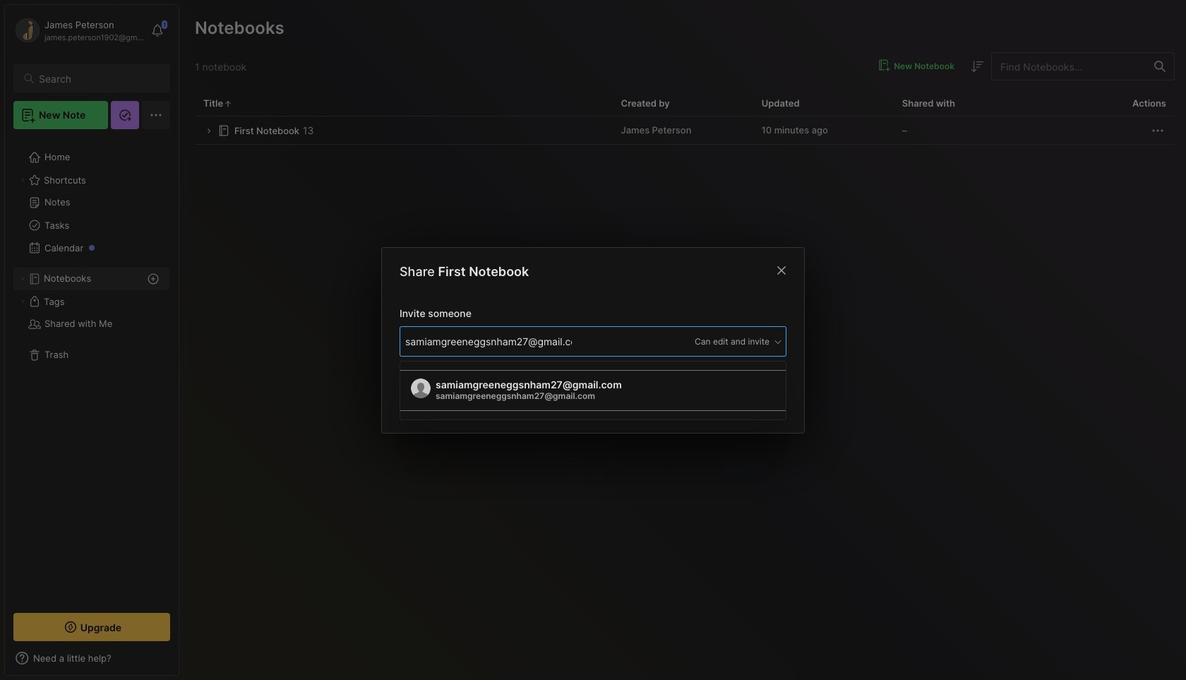 Task type: vqa. For each thing, say whether or not it's contained in the screenshot.
Things to do
no



Task type: describe. For each thing, give the bounding box(es) containing it.
main element
[[0, 0, 184, 680]]

expand notebooks image
[[18, 275, 27, 283]]

close image
[[773, 262, 790, 279]]

Select permission field
[[668, 335, 783, 347]]

Search text field
[[39, 72, 157, 85]]

Add tag field
[[404, 333, 573, 349]]



Task type: locate. For each thing, give the bounding box(es) containing it.
tree inside main element
[[5, 138, 179, 600]]

None search field
[[39, 70, 157, 87]]

tree
[[5, 138, 179, 600]]

Find Notebooks… text field
[[992, 55, 1146, 78]]

row
[[195, 117, 1175, 145]]

none search field inside main element
[[39, 70, 157, 87]]

expand tags image
[[18, 297, 27, 306]]



